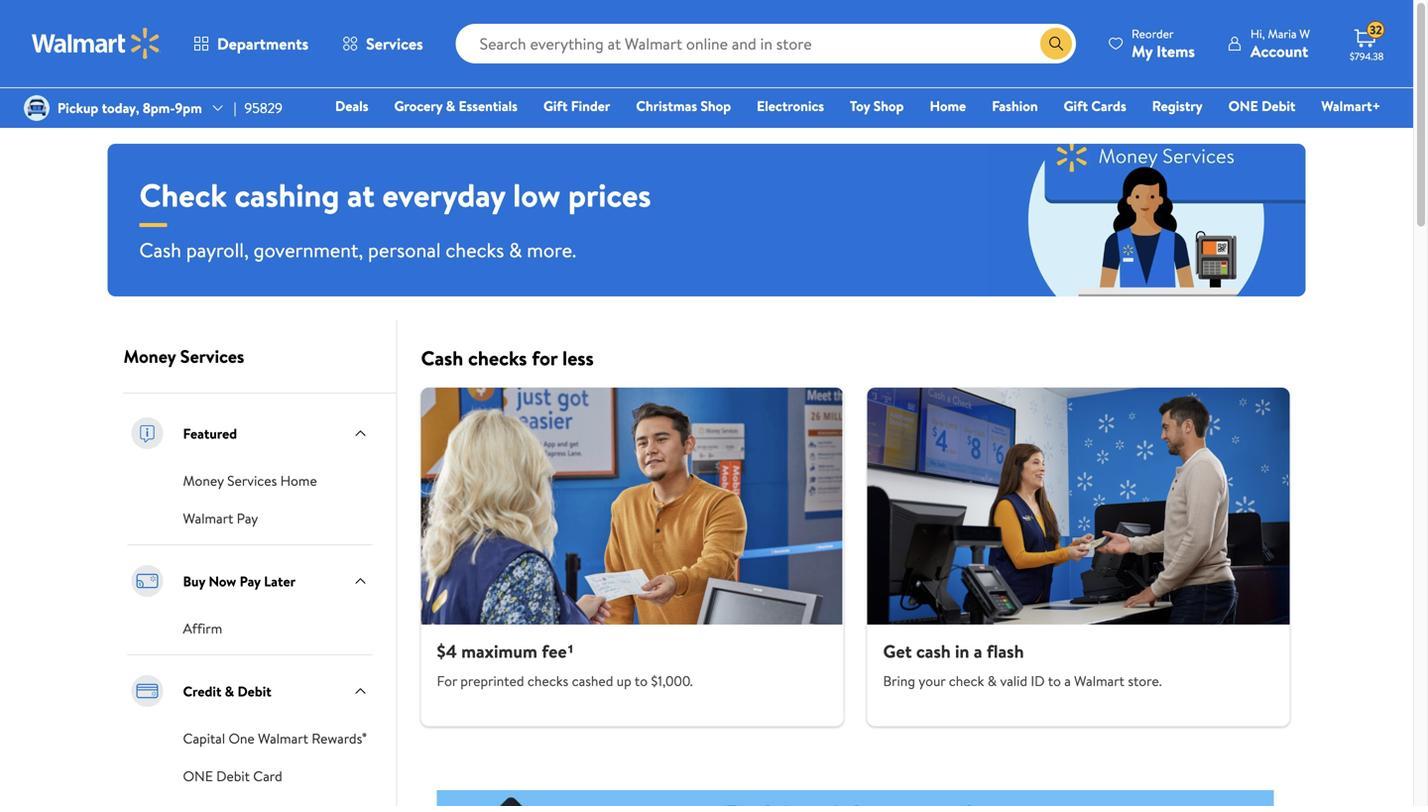 Task type: describe. For each thing, give the bounding box(es) containing it.
buy now pay later
[[183, 572, 296, 591]]

valid
[[1001, 672, 1028, 691]]

checks inside $4 maximum fee¹ for preprinted checks cashed up to $1,000.
[[528, 672, 569, 691]]

money services home link
[[183, 469, 317, 491]]

for
[[532, 344, 558, 372]]

one for one debit
[[1229, 96, 1259, 116]]

grocery & essentials link
[[385, 95, 527, 117]]

cash payroll, government, personal checks & more.
[[139, 236, 576, 264]]

deals link
[[326, 95, 378, 117]]

one debit
[[1229, 96, 1296, 116]]

gift for gift finder
[[544, 96, 568, 116]]

maximum
[[461, 639, 538, 664]]

your
[[919, 672, 946, 691]]

credit & debit image
[[127, 672, 167, 711]]

personal
[[368, 236, 441, 264]]

capital one walmart rewards®
[[183, 729, 367, 749]]

money services
[[124, 344, 244, 369]]

1 horizontal spatial home
[[930, 96, 967, 116]]

prices
[[568, 173, 651, 217]]

cashed
[[572, 672, 614, 691]]

home link
[[921, 95, 976, 117]]

preprinted
[[461, 672, 524, 691]]

at
[[347, 173, 375, 217]]

electronics link
[[748, 95, 833, 117]]

debit for one debit
[[1262, 96, 1296, 116]]

get
[[884, 639, 912, 664]]

items
[[1157, 40, 1196, 62]]

reorder my items
[[1132, 25, 1196, 62]]

credit & debit
[[183, 682, 272, 701]]

bring
[[884, 672, 916, 691]]

low
[[513, 173, 561, 217]]

christmas shop link
[[627, 95, 740, 117]]

|
[[234, 98, 237, 118]]

gift cards
[[1064, 96, 1127, 116]]

card
[[253, 767, 282, 786]]

capital one walmart rewards® link
[[183, 727, 367, 749]]

grocery
[[394, 96, 443, 116]]

Search search field
[[456, 24, 1077, 64]]

0 vertical spatial checks
[[446, 236, 504, 264]]

one
[[229, 729, 255, 749]]

walmart image
[[32, 28, 161, 60]]

store.
[[1128, 672, 1162, 691]]

registry link
[[1144, 95, 1212, 117]]

everyday
[[383, 173, 505, 217]]

money for money services home
[[183, 471, 224, 491]]

government,
[[254, 236, 363, 264]]

check
[[949, 672, 985, 691]]

money for money services
[[124, 344, 176, 369]]

in
[[955, 639, 970, 664]]

Walmart Site-Wide search field
[[456, 24, 1077, 64]]

9pm
[[175, 98, 202, 118]]

search icon image
[[1049, 36, 1065, 52]]

credit
[[183, 682, 222, 701]]

services button
[[326, 20, 440, 67]]

0 horizontal spatial home
[[280, 471, 317, 491]]

check cashing at everyday low prices
[[139, 173, 651, 217]]

32
[[1370, 22, 1383, 38]]

services for money services
[[180, 344, 244, 369]]

debit for one debit card
[[216, 767, 250, 786]]

0 vertical spatial a
[[974, 639, 983, 664]]

maria
[[1268, 25, 1297, 42]]

registry
[[1153, 96, 1203, 116]]

affirm
[[183, 619, 223, 638]]

services inside dropdown button
[[366, 33, 423, 55]]

1 vertical spatial a
[[1065, 672, 1071, 691]]

$4
[[437, 639, 457, 664]]

departments
[[217, 33, 309, 55]]

money services home
[[183, 471, 317, 491]]

8pm-
[[143, 98, 175, 118]]

walmart inside "link"
[[183, 509, 233, 528]]

departments button
[[177, 20, 326, 67]]

get cash in a flash list item
[[856, 388, 1302, 727]]

to inside get cash in a flash bring your check & valid id to a walmart store.
[[1048, 672, 1062, 691]]

1 vertical spatial checks
[[468, 344, 527, 372]]

debit with rewards. get 3% cash back at walmart. terms apply. image
[[437, 774, 1274, 807]]

christmas
[[636, 96, 698, 116]]



Task type: locate. For each thing, give the bounding box(es) containing it.
less
[[563, 344, 594, 372]]

0 horizontal spatial to
[[635, 672, 648, 691]]

now
[[209, 572, 236, 591]]

0 vertical spatial debit
[[1262, 96, 1296, 116]]

1 vertical spatial debit
[[238, 682, 272, 701]]

shop for toy shop
[[874, 96, 904, 116]]

1 vertical spatial one
[[183, 767, 213, 786]]

walmart pay link
[[183, 507, 258, 529]]

debit down account
[[1262, 96, 1296, 116]]

checks down fee¹ at the bottom left of the page
[[528, 672, 569, 691]]

fashion
[[992, 96, 1038, 116]]

& left 'valid'
[[988, 672, 997, 691]]

for
[[437, 672, 457, 691]]

pay right now
[[240, 572, 261, 591]]

cash checks for less
[[421, 344, 594, 372]]

one down account
[[1229, 96, 1259, 116]]

one down capital
[[183, 767, 213, 786]]

$4 maximum fee¹ for preprinted checks cashed up to $1,000.
[[437, 639, 693, 691]]

& inside get cash in a flash bring your check & valid id to a walmart store.
[[988, 672, 997, 691]]

1 horizontal spatial shop
[[874, 96, 904, 116]]

0 vertical spatial home
[[930, 96, 967, 116]]

1 vertical spatial pay
[[240, 572, 261, 591]]

gift left finder
[[544, 96, 568, 116]]

0 horizontal spatial one
[[183, 767, 213, 786]]

essentials
[[459, 96, 518, 116]]

id
[[1031, 672, 1045, 691]]

1 horizontal spatial a
[[1065, 672, 1071, 691]]

christmas shop
[[636, 96, 731, 116]]

one debit card
[[183, 767, 282, 786]]

0 vertical spatial one
[[1229, 96, 1259, 116]]

cash
[[917, 639, 951, 664]]

one for one debit card
[[183, 767, 213, 786]]

featured image
[[127, 414, 167, 453]]

2 shop from the left
[[874, 96, 904, 116]]

one debit link
[[1220, 95, 1305, 117]]

debit up one
[[238, 682, 272, 701]]

0 vertical spatial pay
[[237, 509, 258, 528]]

services for money services home
[[227, 471, 277, 491]]

2 vertical spatial walmart
[[258, 729, 308, 749]]

2 gift from the left
[[1064, 96, 1089, 116]]

1 vertical spatial walmart
[[1075, 672, 1125, 691]]

one
[[1229, 96, 1259, 116], [183, 767, 213, 786]]

buy
[[183, 572, 205, 591]]

& right 'credit'
[[225, 682, 234, 701]]

0 vertical spatial walmart
[[183, 509, 233, 528]]

gift
[[544, 96, 568, 116], [1064, 96, 1089, 116]]

0 horizontal spatial money
[[124, 344, 176, 369]]

| 95829
[[234, 98, 283, 118]]

1 horizontal spatial to
[[1048, 672, 1062, 691]]

buy now pay later image
[[127, 562, 167, 601]]

toy shop
[[850, 96, 904, 116]]

1 gift from the left
[[544, 96, 568, 116]]

$4 maximum fee¹ list item
[[409, 388, 856, 727]]

to inside $4 maximum fee¹ for preprinted checks cashed up to $1,000.
[[635, 672, 648, 691]]

walmart up card
[[258, 729, 308, 749]]

1 horizontal spatial one
[[1229, 96, 1259, 116]]

95829
[[245, 98, 283, 118]]

services up grocery
[[366, 33, 423, 55]]

walmart
[[183, 509, 233, 528], [1075, 672, 1125, 691], [258, 729, 308, 749]]

check
[[139, 173, 227, 217]]

checks left for
[[468, 344, 527, 372]]

toy shop link
[[841, 95, 913, 117]]

up
[[617, 672, 632, 691]]

0 vertical spatial money
[[124, 344, 176, 369]]

to right up
[[635, 672, 648, 691]]

grocery & essentials
[[394, 96, 518, 116]]

debit inside the one debit link
[[1262, 96, 1296, 116]]

2 vertical spatial checks
[[528, 672, 569, 691]]

finder
[[571, 96, 611, 116]]

capital
[[183, 729, 225, 749]]

walmart left store.
[[1075, 672, 1125, 691]]

1 horizontal spatial cash
[[421, 344, 464, 372]]

1 horizontal spatial walmart
[[258, 729, 308, 749]]

rewards®
[[312, 729, 367, 749]]

debit left card
[[216, 767, 250, 786]]

0 vertical spatial cash
[[139, 236, 182, 264]]

walmart pay
[[183, 509, 258, 528]]

cash for cash payroll, government, personal checks & more.
[[139, 236, 182, 264]]

debit inside "one debit card" link
[[216, 767, 250, 786]]

1 horizontal spatial gift
[[1064, 96, 1089, 116]]

1 shop from the left
[[701, 96, 731, 116]]

checks down everyday
[[446, 236, 504, 264]]

1 vertical spatial home
[[280, 471, 317, 491]]

pickup
[[58, 98, 98, 118]]

cards
[[1092, 96, 1127, 116]]

deals
[[335, 96, 369, 116]]

0 horizontal spatial a
[[974, 639, 983, 664]]

money up walmart pay "link"
[[183, 471, 224, 491]]

featured
[[183, 424, 237, 443]]

list
[[409, 388, 1302, 727]]

 image
[[24, 95, 50, 121]]

2 vertical spatial debit
[[216, 767, 250, 786]]

more.
[[527, 236, 576, 264]]

gift for gift cards
[[1064, 96, 1089, 116]]

cash for cash checks for less
[[421, 344, 464, 372]]

services
[[366, 33, 423, 55], [180, 344, 244, 369], [227, 471, 277, 491]]

later
[[264, 572, 296, 591]]

payroll,
[[186, 236, 249, 264]]

0 horizontal spatial gift
[[544, 96, 568, 116]]

pay down money services home
[[237, 509, 258, 528]]

shop for christmas shop
[[701, 96, 731, 116]]

a right the in
[[974, 639, 983, 664]]

w
[[1300, 25, 1311, 42]]

fee¹
[[542, 639, 574, 664]]

a right id
[[1065, 672, 1071, 691]]

0 horizontal spatial shop
[[701, 96, 731, 116]]

$1,000.
[[651, 672, 693, 691]]

money
[[124, 344, 176, 369], [183, 471, 224, 491]]

pickup today, 8pm-9pm
[[58, 98, 202, 118]]

0 vertical spatial services
[[366, 33, 423, 55]]

$794.38
[[1350, 50, 1384, 63]]

services up walmart pay "link"
[[227, 471, 277, 491]]

to right id
[[1048, 672, 1062, 691]]

walmart+
[[1322, 96, 1381, 116]]

affirm link
[[183, 617, 223, 639]]

today,
[[102, 98, 139, 118]]

gift cards link
[[1055, 95, 1136, 117]]

get cash in a flash bring your check & valid id to a walmart store.
[[884, 639, 1162, 691]]

to
[[635, 672, 648, 691], [1048, 672, 1062, 691]]

money up featured icon
[[124, 344, 176, 369]]

reorder
[[1132, 25, 1174, 42]]

2 to from the left
[[1048, 672, 1062, 691]]

hi, maria w account
[[1251, 25, 1311, 62]]

flash
[[987, 639, 1025, 664]]

one debit card link
[[183, 765, 282, 787]]

pay inside "link"
[[237, 509, 258, 528]]

cash
[[139, 236, 182, 264], [421, 344, 464, 372]]

& left more.
[[509, 236, 522, 264]]

fashion link
[[983, 95, 1047, 117]]

0 horizontal spatial walmart
[[183, 509, 233, 528]]

walmart inside get cash in a flash bring your check & valid id to a walmart store.
[[1075, 672, 1125, 691]]

1 vertical spatial cash
[[421, 344, 464, 372]]

& right grocery
[[446, 96, 456, 116]]

electronics
[[757, 96, 825, 116]]

1 vertical spatial services
[[180, 344, 244, 369]]

hi,
[[1251, 25, 1266, 42]]

&
[[446, 96, 456, 116], [509, 236, 522, 264], [988, 672, 997, 691], [225, 682, 234, 701]]

home
[[930, 96, 967, 116], [280, 471, 317, 491]]

1 to from the left
[[635, 672, 648, 691]]

walmart+ link
[[1313, 95, 1390, 117]]

cashing
[[235, 173, 340, 217]]

services up featured
[[180, 344, 244, 369]]

walmart down money services home
[[183, 509, 233, 528]]

toy
[[850, 96, 871, 116]]

1 vertical spatial money
[[183, 471, 224, 491]]

1 horizontal spatial money
[[183, 471, 224, 491]]

shop
[[701, 96, 731, 116], [874, 96, 904, 116]]

list containing $4 maximum fee¹
[[409, 388, 1302, 727]]

2 vertical spatial services
[[227, 471, 277, 491]]

shop right christmas
[[701, 96, 731, 116]]

checks
[[446, 236, 504, 264], [468, 344, 527, 372], [528, 672, 569, 691]]

gift left cards on the top of page
[[1064, 96, 1089, 116]]

0 horizontal spatial cash
[[139, 236, 182, 264]]

my
[[1132, 40, 1153, 62]]

shop right toy
[[874, 96, 904, 116]]

2 horizontal spatial walmart
[[1075, 672, 1125, 691]]

one inside "one debit card" link
[[183, 767, 213, 786]]

gift finder link
[[535, 95, 619, 117]]



Task type: vqa. For each thing, say whether or not it's contained in the screenshot.
'Great'
no



